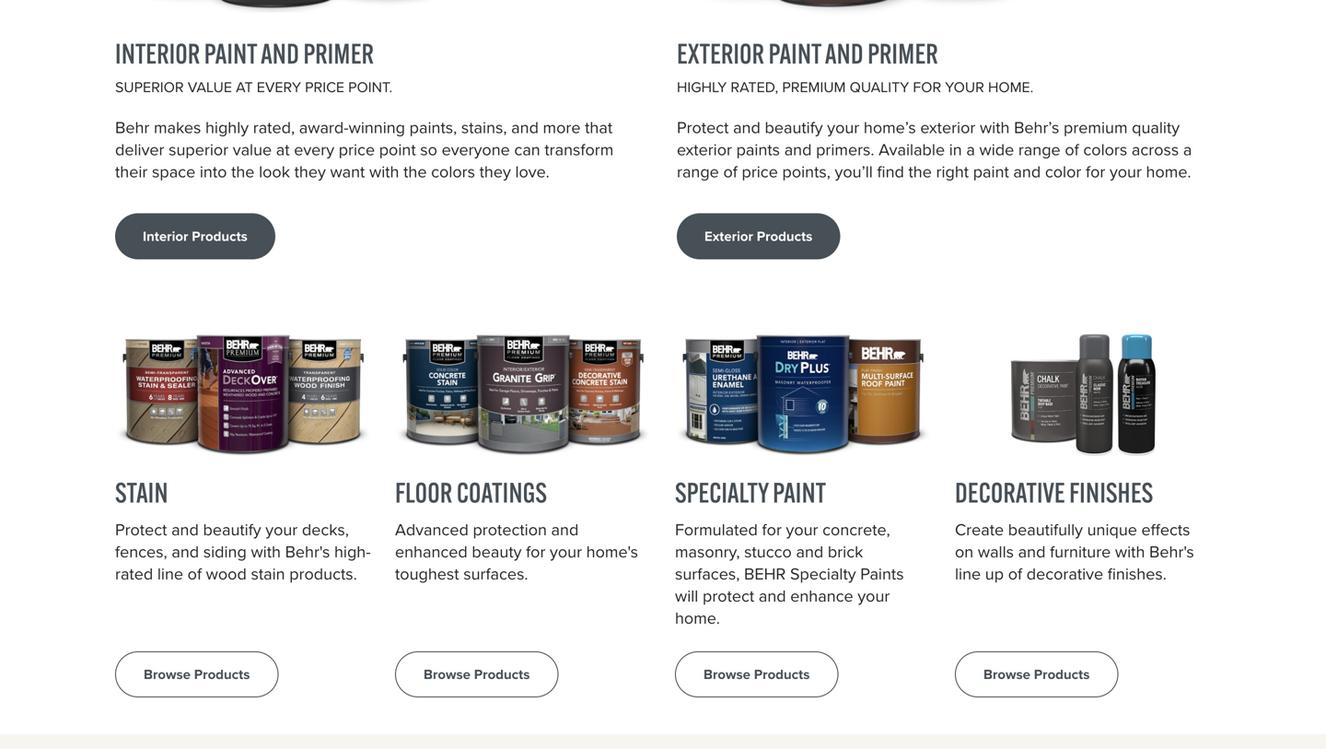 Task type: vqa. For each thing, say whether or not it's contained in the screenshot.
rightmost beautify
yes



Task type: locate. For each thing, give the bounding box(es) containing it.
paint inside exterior paint and primer highly rated, premium quality for your home.
[[769, 36, 822, 71]]

with left behr's
[[980, 115, 1010, 140]]

0 vertical spatial home.
[[1147, 159, 1192, 184]]

the right find
[[909, 159, 932, 184]]

primer up quality
[[868, 36, 939, 71]]

a right "in"
[[967, 137, 976, 162]]

on
[[955, 540, 974, 564]]

0 horizontal spatial and
[[261, 36, 299, 71]]

for right beauty
[[526, 540, 546, 564]]

paint cans image
[[115, 0, 650, 16]]

home's
[[864, 115, 916, 140]]

wide
[[980, 137, 1015, 162]]

1 horizontal spatial the
[[404, 159, 427, 184]]

1 browse products link from the left
[[115, 652, 279, 698]]

1 horizontal spatial behr's
[[1150, 540, 1195, 564]]

colors right color
[[1084, 137, 1128, 162]]

with right furniture on the bottom right of the page
[[1116, 540, 1146, 564]]

home.
[[1147, 159, 1192, 184], [675, 606, 720, 630]]

and inside exterior paint and primer highly rated, premium quality for your home.
[[825, 36, 864, 71]]

products.
[[290, 562, 357, 586]]

0 horizontal spatial they
[[294, 159, 326, 184]]

2 browse products from the left
[[424, 664, 530, 684]]

1 and from the left
[[261, 36, 299, 71]]

0 horizontal spatial behr's
[[285, 540, 330, 564]]

behr's
[[285, 540, 330, 564], [1150, 540, 1195, 564]]

2 behr's from the left
[[1150, 540, 1195, 564]]

can
[[514, 137, 541, 162]]

1 horizontal spatial line
[[955, 562, 981, 586]]

2 horizontal spatial for
[[1086, 159, 1106, 184]]

of
[[1065, 137, 1080, 162], [724, 159, 738, 184], [188, 562, 202, 586], [1009, 562, 1023, 586]]

1 horizontal spatial colors
[[1084, 137, 1128, 162]]

paint up stucco
[[773, 475, 826, 510]]

up
[[986, 562, 1004, 586]]

1 the from the left
[[231, 159, 255, 184]]

1 line from the left
[[157, 562, 183, 586]]

home. down quality
[[1147, 159, 1192, 184]]

and inside floor coatings advanced protection and enhanced beauty for your home's toughest surfaces.
[[551, 517, 579, 542]]

rated,
[[731, 76, 779, 98]]

with right siding
[[251, 540, 281, 564]]

1 browse products from the left
[[144, 664, 250, 684]]

colors inside protect and beautify your home's exterior with behr's premium quality exterior paints and primers. available in a wide range of colors across a range of price points, you'll find the right paint and color for your home.
[[1084, 137, 1128, 162]]

behr's
[[1014, 115, 1060, 140]]

range right 'wide' at top
[[1019, 137, 1061, 162]]

and inside behr makes highly rated, award-winning paints, stains, and more that deliver superior value at every price point so everyone can transform their space into the look they want with the colors they love.
[[511, 115, 539, 140]]

with inside behr makes highly rated, award-winning paints, stains, and more that deliver superior value at every price point so everyone can transform their space into the look they want with the colors they love.
[[369, 159, 399, 184]]

0 horizontal spatial colors
[[431, 159, 475, 184]]

price inside protect and beautify your home's exterior with behr's premium quality exterior paints and primers. available in a wide range of colors across a range of price points, you'll find the right paint and color for your home.
[[742, 159, 778, 184]]

browse for coatings
[[424, 664, 471, 684]]

line inside "decorative finishes create beautifully unique effects on walls and furniture with behr's line up of decorative finishes."
[[955, 562, 981, 586]]

line right rated at the bottom left of the page
[[157, 562, 183, 586]]

for inside specialty paint formulated for your concrete, masonry, stucco and brick surfaces, behr specialty paints will protect and enhance your home.
[[762, 517, 782, 542]]

protect
[[677, 115, 729, 140], [115, 517, 167, 542]]

and up 'premium'
[[825, 36, 864, 71]]

they right at at the top left of the page
[[294, 159, 326, 184]]

0 horizontal spatial exterior
[[677, 137, 732, 162]]

of right up at the bottom right of the page
[[1009, 562, 1023, 586]]

exterior left the paints
[[677, 137, 732, 162]]

colors inside behr makes highly rated, award-winning paints, stains, and more that deliver superior value at every price point so everyone can transform their space into the look they want with the colors they love.
[[431, 159, 475, 184]]

a
[[967, 137, 976, 162], [1184, 137, 1193, 162]]

they
[[294, 159, 326, 184], [480, 159, 511, 184]]

1 horizontal spatial protect
[[677, 115, 729, 140]]

paint inside specialty paint formulated for your concrete, masonry, stucco and brick surfaces, behr specialty paints will protect and enhance your home.
[[773, 475, 826, 510]]

2 and from the left
[[825, 36, 864, 71]]

browse products for paint
[[704, 664, 810, 684]]

behr
[[115, 115, 150, 140]]

your left home's
[[550, 540, 582, 564]]

paint up 'premium'
[[769, 36, 822, 71]]

behr's left high-
[[285, 540, 330, 564]]

floor
[[395, 475, 453, 510]]

price left 'point'
[[339, 137, 375, 162]]

and for exterior
[[825, 36, 864, 71]]

0 vertical spatial beautify
[[765, 115, 823, 140]]

3 the from the left
[[909, 159, 932, 184]]

behr's right unique
[[1150, 540, 1195, 564]]

across
[[1132, 137, 1180, 162]]

1 behr's from the left
[[285, 540, 330, 564]]

0 horizontal spatial protect
[[115, 517, 167, 542]]

your left brick
[[786, 517, 819, 542]]

for
[[913, 76, 942, 98]]

paint inside interior paint and primer superior value at every price point.
[[204, 36, 257, 71]]

furniture
[[1050, 540, 1111, 564]]

line
[[157, 562, 183, 586], [955, 562, 981, 586]]

2 the from the left
[[404, 159, 427, 184]]

enhance
[[791, 584, 854, 608]]

paint up 'at'
[[204, 36, 257, 71]]

2 line from the left
[[955, 562, 981, 586]]

with
[[980, 115, 1010, 140], [369, 159, 399, 184], [251, 540, 281, 564], [1116, 540, 1146, 564]]

a right the across
[[1184, 137, 1193, 162]]

behr
[[744, 562, 786, 586]]

exterior down the your
[[921, 115, 976, 140]]

beautify inside stain protect and beautify your decks, fences, and siding with behr's high- rated line of wood stain products.
[[203, 517, 261, 542]]

colors down paints,
[[431, 159, 475, 184]]

4 browse from the left
[[984, 664, 1031, 684]]

your down 'premium' on the top of page
[[1110, 159, 1142, 184]]

behr makes highly rated, award-winning paints, stains, and more that deliver superior value at every price point so everyone can transform their space into the look they want with the colors they love.
[[115, 115, 614, 184]]

your
[[946, 76, 985, 98]]

beautify
[[765, 115, 823, 140], [203, 517, 261, 542]]

and inside "decorative finishes create beautifully unique effects on walls and furniture with behr's line up of decorative finishes."
[[1019, 540, 1046, 564]]

4 browse products link from the left
[[955, 652, 1119, 698]]

0 horizontal spatial the
[[231, 159, 255, 184]]

of left wood
[[188, 562, 202, 586]]

and
[[261, 36, 299, 71], [825, 36, 864, 71]]

3 browse products from the left
[[704, 664, 810, 684]]

1 horizontal spatial a
[[1184, 137, 1193, 162]]

right
[[937, 159, 969, 184]]

1 vertical spatial protect
[[115, 517, 167, 542]]

deliver
[[115, 137, 164, 162]]

interior
[[115, 36, 200, 71]]

protect down stain
[[115, 517, 167, 542]]

0 vertical spatial protect
[[677, 115, 729, 140]]

quality
[[1132, 115, 1180, 140]]

primer inside exterior paint and primer highly rated, premium quality for your home.
[[868, 36, 939, 71]]

line left up at the bottom right of the page
[[955, 562, 981, 586]]

beautify up wood
[[203, 517, 261, 542]]

surfaces.
[[464, 562, 528, 586]]

1 horizontal spatial they
[[480, 159, 511, 184]]

0 horizontal spatial home.
[[675, 606, 720, 630]]

interior paint and primer superior value at every price point.
[[115, 36, 393, 98]]

4 browse products from the left
[[984, 664, 1090, 684]]

of right behr's
[[1065, 137, 1080, 162]]

primer inside interior paint and primer superior value at every price point.
[[303, 36, 374, 71]]

decorative finishes create beautifully unique effects on walls and furniture with behr's line up of decorative finishes.
[[955, 475, 1195, 586]]

stain
[[115, 475, 168, 510]]

space
[[152, 159, 196, 184]]

beautify down 'premium'
[[765, 115, 823, 140]]

1 horizontal spatial primer
[[868, 36, 939, 71]]

of inside "decorative finishes create beautifully unique effects on walls and furniture with behr's line up of decorative finishes."
[[1009, 562, 1023, 586]]

for up behr
[[762, 517, 782, 542]]

effects
[[1142, 517, 1191, 542]]

decks,
[[302, 517, 349, 542]]

your left decks,
[[266, 517, 298, 542]]

0 horizontal spatial a
[[967, 137, 976, 162]]

the right into
[[231, 159, 255, 184]]

3 browse from the left
[[704, 664, 751, 684]]

2 horizontal spatial the
[[909, 159, 932, 184]]

advanced
[[395, 517, 469, 542]]

with inside stain protect and beautify your decks, fences, and siding with behr's high- rated line of wood stain products.
[[251, 540, 281, 564]]

your right enhance
[[858, 584, 890, 608]]

1 primer from the left
[[303, 36, 374, 71]]

and
[[511, 115, 539, 140], [733, 115, 761, 140], [785, 137, 812, 162], [1014, 159, 1041, 184], [171, 517, 199, 542], [551, 517, 579, 542], [172, 540, 199, 564], [796, 540, 824, 564], [1019, 540, 1046, 564], [759, 584, 786, 608]]

browse products link for finishes
[[955, 652, 1119, 698]]

and inside interior paint and primer superior value at every price point.
[[261, 36, 299, 71]]

primers.
[[816, 137, 875, 162]]

the inside protect and beautify your home's exterior with behr's premium quality exterior paints and primers. available in a wide range of colors across a range of price points, you'll find the right paint and color for your home.
[[909, 159, 932, 184]]

1 vertical spatial home.
[[675, 606, 720, 630]]

at
[[236, 76, 253, 98]]

your up you'll at top
[[828, 115, 860, 140]]

2 browse products link from the left
[[395, 652, 559, 698]]

1 horizontal spatial exterior
[[921, 115, 976, 140]]

1 a from the left
[[967, 137, 976, 162]]

1 horizontal spatial home.
[[1147, 159, 1192, 184]]

finishes.
[[1108, 562, 1167, 586]]

specialty
[[675, 475, 769, 510]]

primer up price
[[303, 36, 374, 71]]

so
[[420, 137, 438, 162]]

1 horizontal spatial and
[[825, 36, 864, 71]]

the down paints,
[[404, 159, 427, 184]]

with right want
[[369, 159, 399, 184]]

your
[[828, 115, 860, 140], [1110, 159, 1142, 184], [266, 517, 298, 542], [786, 517, 819, 542], [550, 540, 582, 564], [858, 584, 890, 608]]

and up every
[[261, 36, 299, 71]]

behr's inside stain protect and beautify your decks, fences, and siding with behr's high- rated line of wood stain products.
[[285, 540, 330, 564]]

for right color
[[1086, 159, 1106, 184]]

browse products link
[[115, 652, 279, 698], [395, 652, 559, 698], [675, 652, 839, 698], [955, 652, 1119, 698]]

3 browse products link from the left
[[675, 652, 839, 698]]

1 horizontal spatial for
[[762, 517, 782, 542]]

1 horizontal spatial price
[[742, 159, 778, 184]]

paint for exterior
[[769, 36, 822, 71]]

browse for finishes
[[984, 664, 1031, 684]]

browse products for coatings
[[424, 664, 530, 684]]

0 horizontal spatial line
[[157, 562, 183, 586]]

with inside "decorative finishes create beautifully unique effects on walls and furniture with behr's line up of decorative finishes."
[[1116, 540, 1146, 564]]

exterior products link
[[677, 213, 841, 259]]

0 horizontal spatial primer
[[303, 36, 374, 71]]

range left the paints
[[677, 159, 719, 184]]

0 horizontal spatial price
[[339, 137, 375, 162]]

1 horizontal spatial beautify
[[765, 115, 823, 140]]

premium
[[1064, 115, 1128, 140]]

beautifully
[[1009, 517, 1083, 542]]

0 horizontal spatial for
[[526, 540, 546, 564]]

products for floor coatings
[[474, 664, 530, 684]]

browse
[[144, 664, 191, 684], [424, 664, 471, 684], [704, 664, 751, 684], [984, 664, 1031, 684]]

they left love.
[[480, 159, 511, 184]]

2 primer from the left
[[868, 36, 939, 71]]

home. down surfaces,
[[675, 606, 720, 630]]

interior
[[143, 226, 188, 246]]

2 browse from the left
[[424, 664, 471, 684]]

1 vertical spatial beautify
[[203, 517, 261, 542]]

interior products
[[143, 226, 248, 246]]

1 browse from the left
[[144, 664, 191, 684]]

price
[[305, 76, 345, 98]]

protect down highly
[[677, 115, 729, 140]]

behr's inside "decorative finishes create beautifully unique effects on walls and furniture with behr's line up of decorative finishes."
[[1150, 540, 1195, 564]]

price left points,
[[742, 159, 778, 184]]

browse products for finishes
[[984, 664, 1090, 684]]

0 horizontal spatial beautify
[[203, 517, 261, 542]]



Task type: describe. For each thing, give the bounding box(es) containing it.
protect
[[703, 584, 755, 608]]

browse products for protect
[[144, 664, 250, 684]]

line inside stain protect and beautify your decks, fences, and siding with behr's high- rated line of wood stain products.
[[157, 562, 183, 586]]

stain
[[251, 562, 285, 586]]

coatings
[[457, 475, 547, 510]]

home.
[[989, 76, 1034, 98]]

highly
[[205, 115, 249, 140]]

your inside stain protect and beautify your decks, fences, and siding with behr's high- rated line of wood stain products.
[[266, 517, 298, 542]]

fences,
[[115, 540, 167, 564]]

masonry,
[[675, 540, 740, 564]]

paints,
[[410, 115, 457, 140]]

premium
[[783, 76, 846, 98]]

exterior products
[[705, 226, 813, 246]]

transform
[[545, 137, 614, 162]]

decorative
[[1027, 562, 1104, 586]]

1 horizontal spatial range
[[1019, 137, 1061, 162]]

stucco
[[745, 540, 792, 564]]

superior
[[115, 76, 184, 98]]

more
[[543, 115, 581, 140]]

walls
[[978, 540, 1014, 564]]

every
[[257, 76, 301, 98]]

stain protect and beautify your decks, fences, and siding with behr's high- rated line of wood stain products.
[[115, 475, 371, 586]]

finishes
[[1070, 475, 1154, 510]]

wood
[[206, 562, 247, 586]]

exterior
[[705, 226, 754, 246]]

into
[[200, 159, 227, 184]]

brick
[[828, 540, 864, 564]]

products for stain
[[194, 664, 250, 684]]

1 they from the left
[[294, 159, 326, 184]]

everyone
[[442, 137, 510, 162]]

browse products link for coatings
[[395, 652, 559, 698]]

home. inside protect and beautify your home's exterior with behr's premium quality exterior paints and primers. available in a wide range of colors across a range of price points, you'll find the right paint and color for your home.
[[1147, 159, 1192, 184]]

superior
[[169, 137, 229, 162]]

will
[[675, 584, 699, 608]]

0 horizontal spatial range
[[677, 159, 719, 184]]

create
[[955, 517, 1004, 542]]

surfaces,
[[675, 562, 740, 586]]

protect and beautify your home's exterior with behr's premium quality exterior paints and primers. available in a wide range of colors across a range of price points, you'll find the right paint and color for your home.
[[677, 115, 1193, 184]]

point
[[379, 137, 416, 162]]

protect inside stain protect and beautify your decks, fences, and siding with behr's high- rated line of wood stain products.
[[115, 517, 167, 542]]

value
[[233, 137, 272, 162]]

unique
[[1088, 517, 1138, 542]]

you'll
[[835, 159, 873, 184]]

decorative
[[955, 475, 1066, 510]]

love.
[[515, 159, 550, 184]]

specialty paint formulated for your concrete, masonry, stucco and brick surfaces, behr specialty paints will protect and enhance your home.
[[675, 475, 904, 630]]

enhanced
[[395, 540, 468, 564]]

specialty
[[790, 562, 856, 586]]

of inside stain protect and beautify your decks, fences, and siding with behr's high- rated line of wood stain products.
[[188, 562, 202, 586]]

paints
[[737, 137, 780, 162]]

browse products link for paint
[[675, 652, 839, 698]]

protect inside protect and beautify your home's exterior with behr's premium quality exterior paints and primers. available in a wide range of colors across a range of price points, you'll find the right paint and color for your home.
[[677, 115, 729, 140]]

paint for specialty
[[773, 475, 826, 510]]

beauty
[[472, 540, 522, 564]]

home's
[[587, 540, 638, 564]]

want
[[330, 159, 365, 184]]

products for decorative finishes
[[1034, 664, 1090, 684]]

stains,
[[461, 115, 507, 140]]

concrete,
[[823, 517, 891, 542]]

browse products link for protect
[[115, 652, 279, 698]]

exterior paint and primer highly rated, premium quality for your home.
[[677, 36, 1034, 98]]

available
[[879, 137, 945, 162]]

toughest
[[395, 562, 459, 586]]

paint
[[974, 159, 1010, 184]]

their
[[115, 159, 148, 184]]

makes
[[154, 115, 201, 140]]

paint for interior
[[204, 36, 257, 71]]

siding
[[203, 540, 247, 564]]

rated
[[115, 562, 153, 586]]

price inside behr makes highly rated, award-winning paints, stains, and more that deliver superior value at every price point so everyone can transform their space into the look they want with the colors they love.
[[339, 137, 375, 162]]

floor coatings advanced protection and enhanced beauty for your home's toughest surfaces.
[[395, 475, 638, 586]]

home. inside specialty paint formulated for your concrete, masonry, stucco and brick surfaces, behr specialty paints will protect and enhance your home.
[[675, 606, 720, 630]]

primer for interior paint and primer
[[303, 36, 374, 71]]

browse for paint
[[704, 664, 751, 684]]

your inside floor coatings advanced protection and enhanced beauty for your home's toughest surfaces.
[[550, 540, 582, 564]]

primer paint cans image
[[677, 0, 1212, 16]]

find
[[878, 159, 905, 184]]

primer for exterior paint and primer
[[868, 36, 939, 71]]

high-
[[334, 540, 371, 564]]

every
[[294, 137, 335, 162]]

highly
[[677, 76, 727, 98]]

look
[[259, 159, 290, 184]]

browse for protect
[[144, 664, 191, 684]]

2 a from the left
[[1184, 137, 1193, 162]]

protection
[[473, 517, 547, 542]]

for inside floor coatings advanced protection and enhanced beauty for your home's toughest surfaces.
[[526, 540, 546, 564]]

in
[[950, 137, 963, 162]]

exterior
[[677, 36, 765, 71]]

winning
[[349, 115, 405, 140]]

point.
[[348, 76, 393, 98]]

formulated
[[675, 517, 758, 542]]

quality
[[850, 76, 910, 98]]

award-
[[299, 115, 349, 140]]

with inside protect and beautify your home's exterior with behr's premium quality exterior paints and primers. available in a wide range of colors across a range of price points, you'll find the right paint and color for your home.
[[980, 115, 1010, 140]]

and for interior
[[261, 36, 299, 71]]

products for specialty paint
[[754, 664, 810, 684]]

beautify inside protect and beautify your home's exterior with behr's premium quality exterior paints and primers. available in a wide range of colors across a range of price points, you'll find the right paint and color for your home.
[[765, 115, 823, 140]]

points,
[[783, 159, 831, 184]]

2 they from the left
[[480, 159, 511, 184]]

for inside protect and beautify your home's exterior with behr's premium quality exterior paints and primers. available in a wide range of colors across a range of price points, you'll find the right paint and color for your home.
[[1086, 159, 1106, 184]]

of up exterior
[[724, 159, 738, 184]]

that
[[585, 115, 613, 140]]

value
[[188, 76, 232, 98]]



